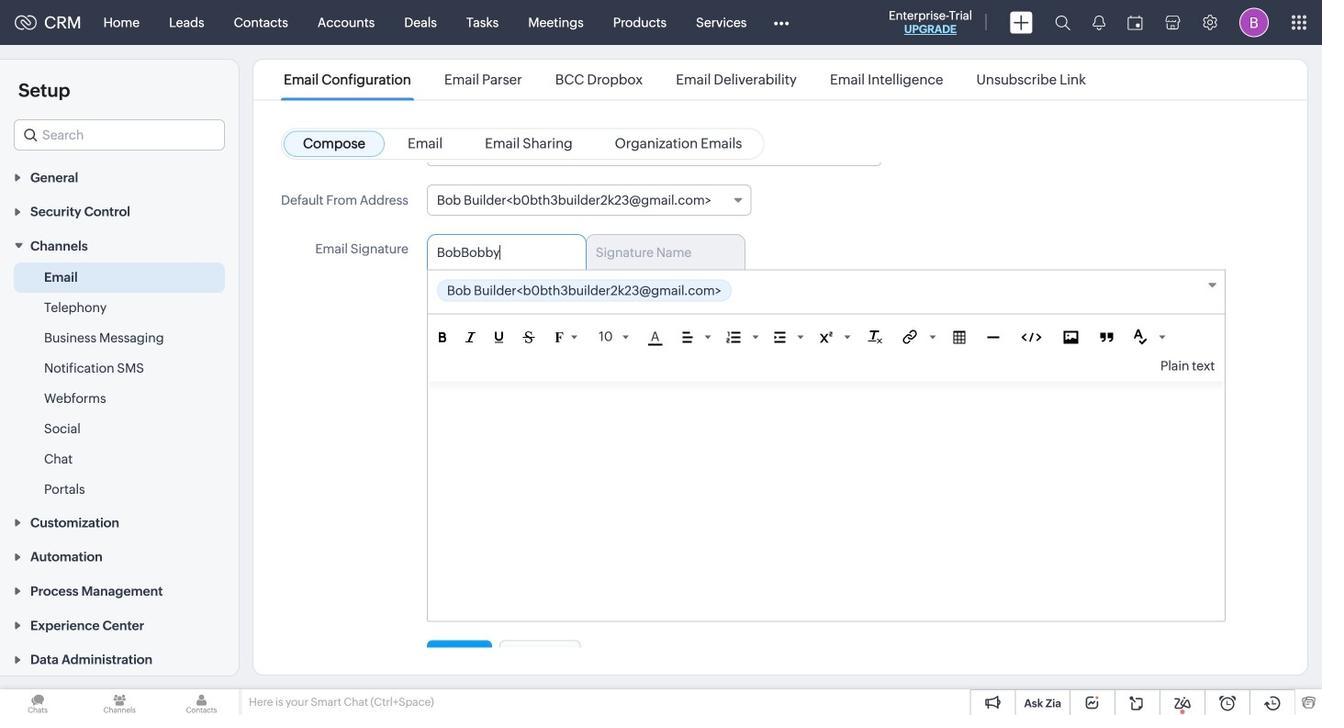 Task type: locate. For each thing, give the bounding box(es) containing it.
channels image
[[82, 690, 157, 715]]

signals element
[[1082, 0, 1117, 45]]

signals image
[[1093, 15, 1106, 30]]

search element
[[1044, 0, 1082, 45]]

region
[[0, 263, 239, 505]]

calendar image
[[1128, 15, 1143, 30]]

Search text field
[[15, 120, 224, 150]]

Other Modules field
[[762, 8, 801, 37]]

search image
[[1055, 15, 1071, 30]]

None field
[[14, 119, 225, 151], [427, 185, 751, 216], [428, 270, 1225, 314], [427, 185, 751, 216], [428, 270, 1225, 314]]

Signature Name text field
[[437, 245, 563, 260], [596, 245, 722, 260]]

0 horizontal spatial signature name text field
[[437, 245, 563, 260]]

script image
[[819, 332, 832, 343]]

1 horizontal spatial signature name text field
[[596, 245, 722, 260]]

create menu image
[[1010, 11, 1033, 34]]

logo image
[[15, 15, 37, 30]]

tab list
[[427, 234, 1226, 269]]

list image
[[727, 332, 740, 343]]

list
[[267, 60, 1103, 100]]

chats image
[[0, 690, 75, 715]]



Task type: vqa. For each thing, say whether or not it's contained in the screenshot.
Spell Check icon
yes



Task type: describe. For each thing, give the bounding box(es) containing it.
spell check image
[[1133, 329, 1147, 345]]

create menu element
[[999, 0, 1044, 45]]

1 signature name text field from the left
[[437, 245, 563, 260]]

contacts image
[[164, 690, 239, 715]]

links image
[[903, 330, 918, 344]]

profile element
[[1229, 0, 1280, 45]]

none field search
[[14, 119, 225, 151]]

indent image
[[774, 332, 785, 343]]

profile image
[[1240, 8, 1269, 37]]

2 signature name text field from the left
[[596, 245, 722, 260]]

alignment image
[[683, 332, 693, 343]]



